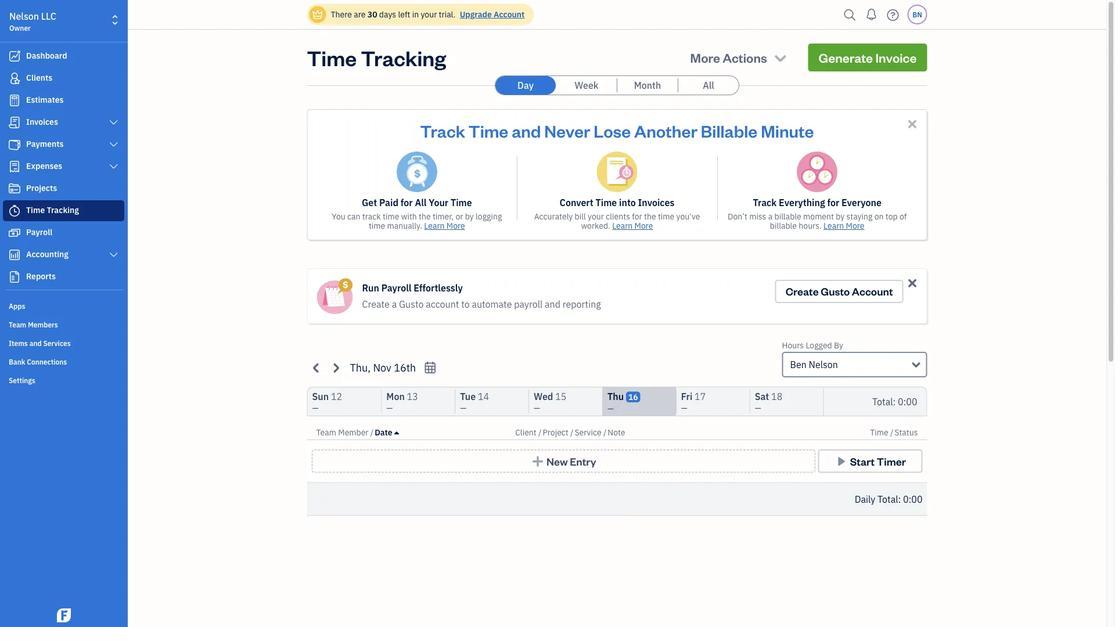 Task type: locate. For each thing, give the bounding box(es) containing it.
1 horizontal spatial team
[[316, 427, 336, 438]]

1 vertical spatial payroll
[[381, 282, 412, 294]]

owner
[[9, 23, 31, 33]]

chevron large down image
[[108, 140, 119, 149], [108, 162, 119, 171], [108, 250, 119, 260]]

— down thu
[[608, 403, 614, 414]]

bn button
[[908, 5, 927, 24]]

learn more down everyone
[[824, 220, 865, 231]]

and right items
[[29, 339, 42, 348]]

0 vertical spatial time tracking
[[307, 44, 446, 71]]

/ left status
[[890, 427, 894, 438]]

account
[[426, 298, 459, 310]]

thu,
[[350, 361, 371, 375]]

your right bill
[[588, 211, 604, 222]]

1 vertical spatial chevron large down image
[[108, 162, 119, 171]]

1 vertical spatial all
[[415, 197, 427, 209]]

1 vertical spatial invoices
[[638, 197, 675, 209]]

invoices up payments
[[26, 116, 58, 127]]

0 horizontal spatial invoices
[[26, 116, 58, 127]]

bn
[[913, 10, 922, 19]]

4 / from the left
[[604, 427, 607, 438]]

and left the never
[[512, 120, 541, 141]]

total up "time" link
[[873, 396, 893, 408]]

0 horizontal spatial gusto
[[399, 298, 424, 310]]

1 horizontal spatial a
[[768, 211, 773, 222]]

chevron large down image inside accounting link
[[108, 250, 119, 260]]

2 chevron large down image from the top
[[108, 162, 119, 171]]

next day image
[[329, 361, 342, 375]]

2 learn more from the left
[[612, 220, 653, 231]]

2 horizontal spatial for
[[827, 197, 840, 209]]

0 vertical spatial your
[[421, 9, 437, 20]]

0 horizontal spatial the
[[419, 211, 431, 222]]

close image
[[906, 117, 919, 131]]

chart image
[[8, 249, 21, 261]]

2 horizontal spatial learn
[[824, 220, 844, 231]]

account right 'upgrade'
[[494, 9, 525, 20]]

go to help image
[[884, 6, 902, 24]]

0 vertical spatial chevron large down image
[[108, 140, 119, 149]]

1 vertical spatial account
[[852, 285, 893, 298]]

create down run
[[362, 298, 390, 310]]

gusto left account
[[399, 298, 424, 310]]

learn more down into
[[612, 220, 653, 231]]

1 horizontal spatial account
[[852, 285, 893, 298]]

0:00 up status link
[[898, 396, 918, 408]]

don't miss a billable moment by staying on top of billable hours.
[[728, 211, 907, 231]]

track for track time and never lose another billable minute
[[420, 120, 465, 141]]

by left staying
[[836, 211, 845, 222]]

3 learn from the left
[[824, 220, 844, 231]]

learn down into
[[612, 220, 633, 231]]

1 vertical spatial track
[[753, 197, 777, 209]]

for for everyone
[[827, 197, 840, 209]]

timer
[[877, 455, 906, 468]]

0 horizontal spatial tracking
[[47, 205, 79, 216]]

date
[[375, 427, 392, 438]]

team for team member /
[[316, 427, 336, 438]]

gusto up 'by'
[[821, 285, 850, 298]]

1 horizontal spatial the
[[644, 211, 656, 222]]

2 horizontal spatial and
[[545, 298, 561, 310]]

more
[[690, 49, 720, 66], [447, 220, 465, 231], [635, 220, 653, 231], [846, 220, 865, 231]]

1 horizontal spatial gusto
[[821, 285, 850, 298]]

2 vertical spatial chevron large down image
[[108, 250, 119, 260]]

nelson up owner
[[9, 10, 39, 22]]

1 horizontal spatial all
[[703, 79, 714, 91]]

manually.
[[387, 220, 422, 231]]

3 chevron large down image from the top
[[108, 250, 119, 260]]

the
[[419, 211, 431, 222], [644, 211, 656, 222]]

nelson inside dropdown button
[[809, 359, 838, 371]]

learn down your
[[424, 220, 445, 231]]

1 learn from the left
[[424, 220, 445, 231]]

more right clients
[[635, 220, 653, 231]]

nov
[[373, 361, 391, 375]]

chevrondown image
[[773, 49, 789, 66]]

month link
[[618, 76, 678, 95]]

1 horizontal spatial tracking
[[361, 44, 446, 71]]

are
[[354, 9, 366, 20]]

/ right client
[[539, 427, 542, 438]]

invoices right into
[[638, 197, 675, 209]]

more down your
[[447, 220, 465, 231]]

all down more actions
[[703, 79, 714, 91]]

by inside don't miss a billable moment by staying on top of billable hours.
[[836, 211, 845, 222]]

0 horizontal spatial all
[[415, 197, 427, 209]]

money image
[[8, 227, 21, 239]]

— left 15
[[534, 403, 540, 414]]

hours
[[782, 340, 804, 351]]

0 horizontal spatial by
[[465, 211, 474, 222]]

team left member on the bottom
[[316, 427, 336, 438]]

1 chevron large down image from the top
[[108, 140, 119, 149]]

time tracking down 30
[[307, 44, 446, 71]]

week
[[575, 79, 599, 91]]

/ left note
[[604, 427, 607, 438]]

create inside create gusto account button
[[786, 285, 819, 298]]

logged
[[806, 340, 832, 351]]

search image
[[841, 6, 859, 24]]

estimate image
[[8, 95, 21, 106]]

— inside thu 16 —
[[608, 403, 614, 414]]

0 horizontal spatial learn
[[424, 220, 445, 231]]

create gusto account
[[786, 285, 893, 298]]

the right the "with"
[[419, 211, 431, 222]]

learn more down your
[[424, 220, 465, 231]]

0 horizontal spatial account
[[494, 9, 525, 20]]

1 horizontal spatial create
[[786, 285, 819, 298]]

12
[[331, 391, 342, 403]]

a right miss
[[768, 211, 773, 222]]

thu 16 —
[[608, 391, 638, 414]]

1 horizontal spatial learn
[[612, 220, 633, 231]]

expense image
[[8, 161, 21, 173]]

time left you've
[[658, 211, 675, 222]]

1 vertical spatial your
[[588, 211, 604, 222]]

more for convert time into invoices
[[635, 220, 653, 231]]

expenses
[[26, 161, 62, 171]]

track time and never lose another billable minute
[[420, 120, 814, 141]]

you can track time with the timer, or by logging time manually.
[[332, 211, 502, 231]]

0 vertical spatial :
[[893, 396, 896, 408]]

more down everyone
[[846, 220, 865, 231]]

track everything for everyone
[[753, 197, 882, 209]]

by inside you can track time with the timer, or by logging time manually.
[[465, 211, 474, 222]]

total right daily
[[878, 493, 898, 505]]

ben nelson
[[790, 359, 838, 371]]

dashboard link
[[3, 46, 124, 67]]

1 horizontal spatial nelson
[[809, 359, 838, 371]]

0 horizontal spatial create
[[362, 298, 390, 310]]

top
[[886, 211, 898, 222]]

by right the or
[[465, 211, 474, 222]]

get
[[362, 197, 377, 209]]

for up moment
[[827, 197, 840, 209]]

projects link
[[3, 178, 124, 199]]

services
[[43, 339, 71, 348]]

estimates link
[[3, 90, 124, 111]]

freshbooks image
[[55, 609, 73, 623]]

— left 17
[[681, 403, 688, 414]]

reports link
[[3, 267, 124, 288]]

—
[[312, 403, 319, 414], [387, 403, 393, 414], [460, 403, 467, 414], [534, 403, 540, 414], [681, 403, 688, 414], [755, 403, 761, 414], [608, 403, 614, 414]]

1 vertical spatial a
[[392, 298, 397, 310]]

2 the from the left
[[644, 211, 656, 222]]

thu
[[608, 391, 624, 403]]

chevron large down image inside payments link
[[108, 140, 119, 149]]

fri
[[681, 391, 693, 403]]

time tracking down projects link
[[26, 205, 79, 216]]

reports
[[26, 271, 56, 282]]

dashboard
[[26, 50, 67, 61]]

tracking down projects link
[[47, 205, 79, 216]]

clients
[[26, 72, 52, 83]]

more for track everything for everyone
[[846, 220, 865, 231]]

1 horizontal spatial learn more
[[612, 220, 653, 231]]

track up miss
[[753, 197, 777, 209]]

for
[[401, 197, 413, 209], [827, 197, 840, 209], [632, 211, 642, 222]]

learn for all
[[424, 220, 445, 231]]

— for sun
[[312, 403, 319, 414]]

0 horizontal spatial nelson
[[9, 10, 39, 22]]

month
[[634, 79, 661, 91]]

actions
[[723, 49, 767, 66]]

learn right hours.
[[824, 220, 844, 231]]

chevron large down image
[[108, 118, 119, 127]]

0 horizontal spatial learn more
[[424, 220, 465, 231]]

3 learn more from the left
[[824, 220, 865, 231]]

a left account
[[392, 298, 397, 310]]

/
[[371, 427, 374, 438], [539, 427, 542, 438], [571, 427, 574, 438], [604, 427, 607, 438], [890, 427, 894, 438]]

1 vertical spatial nelson
[[809, 359, 838, 371]]

0 horizontal spatial payroll
[[26, 227, 52, 238]]

lose
[[594, 120, 631, 141]]

1 vertical spatial team
[[316, 427, 336, 438]]

1 horizontal spatial :
[[898, 493, 901, 505]]

the inside accurately bill your clients for the time you've worked.
[[644, 211, 656, 222]]

learn for invoices
[[612, 220, 633, 231]]

learn more for everyone
[[824, 220, 865, 231]]

payroll right run
[[381, 282, 412, 294]]

play image
[[835, 455, 848, 467]]

plus image
[[531, 455, 545, 467]]

: up 'time / status' on the right bottom of page
[[893, 396, 896, 408]]

1 horizontal spatial payroll
[[381, 282, 412, 294]]

the right clients
[[644, 211, 656, 222]]

status link
[[895, 427, 918, 438]]

fri 17 —
[[681, 391, 706, 414]]

— for sat
[[755, 403, 761, 414]]

date link
[[375, 427, 399, 438]]

— inside 'fri 17 —'
[[681, 403, 688, 414]]

time down paid
[[383, 211, 399, 222]]

team inside main element
[[9, 320, 26, 329]]

1 vertical spatial time tracking
[[26, 205, 79, 216]]

1 vertical spatial tracking
[[47, 205, 79, 216]]

automate
[[472, 298, 512, 310]]

time
[[307, 44, 357, 71], [469, 120, 509, 141], [451, 197, 472, 209], [596, 197, 617, 209], [26, 205, 45, 216], [870, 427, 889, 438]]

more inside dropdown button
[[690, 49, 720, 66]]

— left 14
[[460, 403, 467, 414]]

your inside accurately bill your clients for the time you've worked.
[[588, 211, 604, 222]]

the inside you can track time with the timer, or by logging time manually.
[[419, 211, 431, 222]]

0 vertical spatial track
[[420, 120, 465, 141]]

1 horizontal spatial invoices
[[638, 197, 675, 209]]

0 horizontal spatial a
[[392, 298, 397, 310]]

0 vertical spatial team
[[9, 320, 26, 329]]

more up all link
[[690, 49, 720, 66]]

the for all
[[419, 211, 431, 222]]

sun 12 —
[[312, 391, 342, 414]]

tracking down left
[[361, 44, 446, 71]]

entry
[[570, 455, 596, 468]]

— left 18
[[755, 403, 761, 414]]

nelson down logged
[[809, 359, 838, 371]]

projects
[[26, 183, 57, 193]]

bank connections link
[[3, 353, 124, 370]]

/ left service
[[571, 427, 574, 438]]

chevron large down image inside the 'expenses' link
[[108, 162, 119, 171]]

1 vertical spatial and
[[545, 298, 561, 310]]

client
[[515, 427, 537, 438]]

0 vertical spatial all
[[703, 79, 714, 91]]

1 vertical spatial 0:00
[[903, 493, 923, 505]]

— for fri
[[681, 403, 688, 414]]

0 vertical spatial invoices
[[26, 116, 58, 127]]

billable left hours.
[[770, 220, 797, 231]]

tue 14 —
[[460, 391, 489, 414]]

with
[[401, 211, 417, 222]]

and
[[512, 120, 541, 141], [545, 298, 561, 310], [29, 339, 42, 348]]

0 horizontal spatial for
[[401, 197, 413, 209]]

account
[[494, 9, 525, 20], [852, 285, 893, 298]]

and right payroll
[[545, 298, 561, 310]]

1 by from the left
[[465, 211, 474, 222]]

0 horizontal spatial and
[[29, 339, 42, 348]]

time tracking inside main element
[[26, 205, 79, 216]]

0 horizontal spatial track
[[420, 120, 465, 141]]

payroll
[[26, 227, 52, 238], [381, 282, 412, 294]]

2 by from the left
[[836, 211, 845, 222]]

ben nelson button
[[782, 352, 927, 378]]

account left close icon
[[852, 285, 893, 298]]

nelson
[[9, 10, 39, 22], [809, 359, 838, 371]]

previous day image
[[310, 361, 323, 375]]

service link
[[575, 427, 604, 438]]

client image
[[8, 73, 21, 84]]

daily total : 0:00
[[855, 493, 923, 505]]

all left your
[[415, 197, 427, 209]]

track everything for everyone image
[[797, 152, 838, 192]]

1 horizontal spatial your
[[588, 211, 604, 222]]

mon
[[387, 391, 405, 403]]

0:00 down timer
[[903, 493, 923, 505]]

0 horizontal spatial :
[[893, 396, 896, 408]]

report image
[[8, 271, 21, 283]]

— inside the sun 12 —
[[312, 403, 319, 414]]

: right daily
[[898, 493, 901, 505]]

2 horizontal spatial learn more
[[824, 220, 865, 231]]

— inside the tue 14 —
[[460, 403, 467, 414]]

track up get paid for all your time image
[[420, 120, 465, 141]]

— up date link on the left of page
[[387, 403, 393, 414]]

gusto inside run payroll effortlessly create a gusto account to automate payroll and reporting
[[399, 298, 424, 310]]

create inside run payroll effortlessly create a gusto account to automate payroll and reporting
[[362, 298, 390, 310]]

by
[[465, 211, 474, 222], [836, 211, 845, 222]]

invoice
[[876, 49, 917, 66]]

for up the "with"
[[401, 197, 413, 209]]

1 the from the left
[[419, 211, 431, 222]]

connections
[[27, 357, 67, 367]]

2 learn from the left
[[612, 220, 633, 231]]

team down apps
[[9, 320, 26, 329]]

— inside the mon 13 —
[[387, 403, 393, 414]]

don't
[[728, 211, 748, 222]]

1 learn more from the left
[[424, 220, 465, 231]]

choose a date image
[[424, 361, 437, 374]]

your right in
[[421, 9, 437, 20]]

/ left date
[[371, 427, 374, 438]]

clients link
[[3, 68, 124, 89]]

— inside sat 18 —
[[755, 403, 761, 414]]

convert time into invoices
[[560, 197, 675, 209]]

for down into
[[632, 211, 642, 222]]

1 horizontal spatial by
[[836, 211, 845, 222]]

learn more for invoices
[[612, 220, 653, 231]]

accounting link
[[3, 245, 124, 265]]

members
[[28, 320, 58, 329]]

caretup image
[[394, 428, 399, 437]]

status
[[895, 427, 918, 438]]

1 horizontal spatial and
[[512, 120, 541, 141]]

0 vertical spatial and
[[512, 120, 541, 141]]

0 vertical spatial nelson
[[9, 10, 39, 22]]

billable
[[775, 211, 802, 222], [770, 220, 797, 231]]

and inside main element
[[29, 339, 42, 348]]

1 horizontal spatial for
[[632, 211, 642, 222]]

0 horizontal spatial time tracking
[[26, 205, 79, 216]]

— left 12
[[312, 403, 319, 414]]

track
[[420, 120, 465, 141], [753, 197, 777, 209]]

reporting
[[563, 298, 601, 310]]

5 / from the left
[[890, 427, 894, 438]]

payroll inside run payroll effortlessly create a gusto account to automate payroll and reporting
[[381, 282, 412, 294]]

staying
[[847, 211, 873, 222]]

1 horizontal spatial track
[[753, 197, 777, 209]]

— inside wed 15 —
[[534, 403, 540, 414]]

0 horizontal spatial team
[[9, 320, 26, 329]]

0 vertical spatial a
[[768, 211, 773, 222]]

payroll up accounting
[[26, 227, 52, 238]]

create up the hours
[[786, 285, 819, 298]]

invoices link
[[3, 112, 124, 133]]

— for thu
[[608, 403, 614, 414]]

account inside button
[[852, 285, 893, 298]]

2 / from the left
[[539, 427, 542, 438]]

0 vertical spatial account
[[494, 9, 525, 20]]

2 vertical spatial and
[[29, 339, 42, 348]]

0 vertical spatial payroll
[[26, 227, 52, 238]]



Task type: describe. For each thing, give the bounding box(es) containing it.
0 horizontal spatial your
[[421, 9, 437, 20]]

into
[[619, 197, 636, 209]]

project
[[543, 427, 569, 438]]

clients
[[606, 211, 630, 222]]

logging
[[476, 211, 502, 222]]

generate invoice button
[[808, 44, 927, 71]]

0 vertical spatial total
[[873, 396, 893, 408]]

never
[[544, 120, 591, 141]]

track for track everything for everyone
[[753, 197, 777, 209]]

time down get
[[369, 220, 385, 231]]

nelson inside nelson llc owner
[[9, 10, 39, 22]]

close image
[[906, 277, 919, 290]]

week link
[[557, 76, 617, 95]]

for inside accurately bill your clients for the time you've worked.
[[632, 211, 642, 222]]

time / status
[[870, 427, 918, 438]]

crown image
[[312, 8, 324, 21]]

17
[[695, 391, 706, 403]]

accurately bill your clients for the time you've worked.
[[534, 211, 700, 231]]

paid
[[379, 197, 399, 209]]

day
[[518, 79, 534, 91]]

to
[[461, 298, 470, 310]]

main element
[[0, 0, 157, 627]]

note link
[[608, 427, 625, 438]]

payments link
[[3, 134, 124, 155]]

llc
[[41, 10, 56, 22]]

learn more for all
[[424, 220, 465, 231]]

bank
[[9, 357, 25, 367]]

billable
[[701, 120, 758, 141]]

15
[[555, 391, 567, 403]]

bill
[[575, 211, 586, 222]]

start timer button
[[818, 450, 923, 473]]

member
[[338, 427, 369, 438]]

project image
[[8, 183, 21, 195]]

settings
[[9, 376, 35, 385]]

1 vertical spatial :
[[898, 493, 901, 505]]

wed 15 —
[[534, 391, 567, 414]]

you
[[332, 211, 345, 222]]

upgrade account link
[[458, 9, 525, 20]]

gusto inside button
[[821, 285, 850, 298]]

hours logged by
[[782, 340, 843, 351]]

team for team members
[[9, 320, 26, 329]]

project link
[[543, 427, 571, 438]]

tracking inside main element
[[47, 205, 79, 216]]

chevron large down image for payments
[[108, 140, 119, 149]]

items and services
[[9, 339, 71, 348]]

team members
[[9, 320, 58, 329]]

settings link
[[3, 371, 124, 389]]

billable down the everything
[[775, 211, 802, 222]]

days
[[379, 9, 396, 20]]

ben
[[790, 359, 807, 371]]

minute
[[761, 120, 814, 141]]

1 horizontal spatial time tracking
[[307, 44, 446, 71]]

notifications image
[[862, 3, 881, 26]]

daily
[[855, 493, 876, 505]]

learn for everyone
[[824, 220, 844, 231]]

hours.
[[799, 220, 822, 231]]

0 vertical spatial tracking
[[361, 44, 446, 71]]

3 / from the left
[[571, 427, 574, 438]]

convert
[[560, 197, 594, 209]]

all link
[[678, 76, 739, 95]]

invoice image
[[8, 117, 21, 128]]

note
[[608, 427, 625, 438]]

of
[[900, 211, 907, 222]]

time inside accurately bill your clients for the time you've worked.
[[658, 211, 675, 222]]

bank connections
[[9, 357, 67, 367]]

service
[[575, 427, 602, 438]]

and inside run payroll effortlessly create a gusto account to automate payroll and reporting
[[545, 298, 561, 310]]

more actions
[[690, 49, 767, 66]]

effortlessly
[[414, 282, 463, 294]]

chevron large down image for accounting
[[108, 250, 119, 260]]

get paid for all your time image
[[397, 152, 437, 192]]

chevron large down image for expenses
[[108, 162, 119, 171]]

start
[[850, 455, 875, 468]]

tue
[[460, 391, 476, 403]]

1 / from the left
[[371, 427, 374, 438]]

your
[[429, 197, 449, 209]]

team member /
[[316, 427, 374, 438]]

time inside main element
[[26, 205, 45, 216]]

payroll inside main element
[[26, 227, 52, 238]]

everything
[[779, 197, 825, 209]]

16
[[628, 392, 638, 403]]

on
[[875, 211, 884, 222]]

30
[[368, 9, 377, 20]]

everyone
[[842, 197, 882, 209]]

sat
[[755, 391, 769, 403]]

payments
[[26, 139, 64, 149]]

you've
[[676, 211, 700, 222]]

track
[[362, 211, 381, 222]]

invoices inside "invoices" link
[[26, 116, 58, 127]]

run
[[362, 282, 379, 294]]

or
[[456, 211, 463, 222]]

generate invoice
[[819, 49, 917, 66]]

— for tue
[[460, 403, 467, 414]]

payment image
[[8, 139, 21, 150]]

— for wed
[[534, 403, 540, 414]]

there are 30 days left in your trial. upgrade account
[[331, 9, 525, 20]]

accurately
[[534, 211, 573, 222]]

dashboard image
[[8, 51, 21, 62]]

for for all
[[401, 197, 413, 209]]

get paid for all your time
[[362, 197, 472, 209]]

new entry button
[[312, 450, 816, 473]]

more for get paid for all your time
[[447, 220, 465, 231]]

can
[[347, 211, 360, 222]]

13
[[407, 391, 418, 403]]

expenses link
[[3, 156, 124, 177]]

run payroll effortlessly create a gusto account to automate payroll and reporting
[[362, 282, 601, 310]]

another
[[634, 120, 698, 141]]

a inside run payroll effortlessly create a gusto account to automate payroll and reporting
[[392, 298, 397, 310]]

the for invoices
[[644, 211, 656, 222]]

payroll link
[[3, 222, 124, 243]]

— for mon
[[387, 403, 393, 414]]

create gusto account button
[[775, 280, 904, 303]]

1 vertical spatial total
[[878, 493, 898, 505]]

timer image
[[8, 205, 21, 217]]

a inside don't miss a billable moment by staying on top of billable hours.
[[768, 211, 773, 222]]

0 vertical spatial 0:00
[[898, 396, 918, 408]]

estimates
[[26, 94, 64, 105]]

convert time into invoices image
[[597, 152, 638, 192]]

16th
[[394, 361, 416, 375]]

new
[[547, 455, 568, 468]]

wed
[[534, 391, 553, 403]]

team members link
[[3, 315, 124, 333]]



Task type: vqa. For each thing, say whether or not it's contained in the screenshot.
English
no



